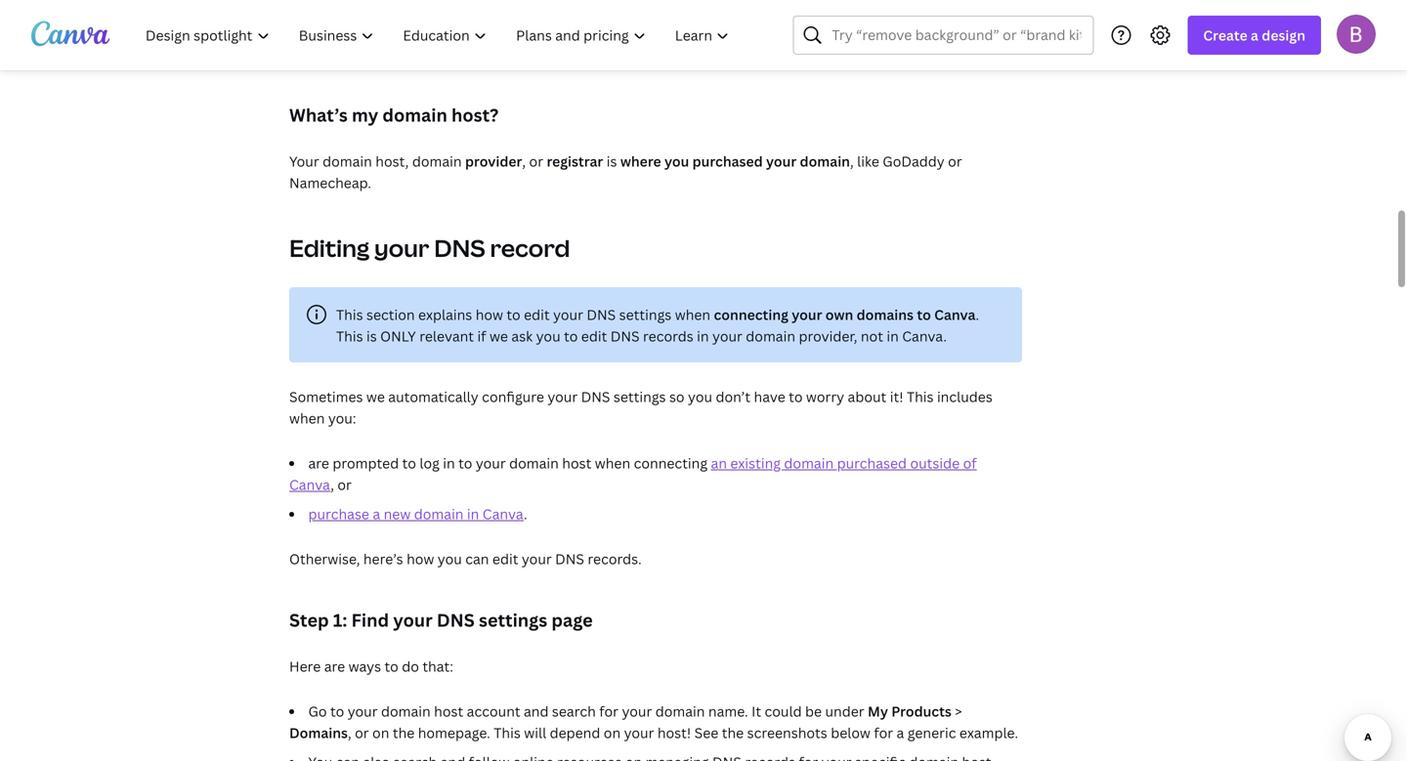 Task type: describe. For each thing, give the bounding box(es) containing it.
, up purchase
[[331, 475, 334, 494]]

, or
[[331, 475, 352, 494]]

you inside . this is only relevant if we ask you to edit dns records in your domain provider, not in canva.
[[536, 327, 561, 345]]

here are ways to do that:
[[289, 657, 453, 676]]

connecting for host
[[634, 454, 708, 472]]

in up can
[[467, 505, 479, 523]]

editing your dns record
[[289, 232, 570, 264]]

1 vertical spatial are
[[324, 657, 345, 676]]

existing
[[730, 454, 781, 472]]

account
[[467, 702, 520, 721]]

host,
[[376, 152, 409, 171]]

2 the from the left
[[722, 724, 744, 742]]

this inside sometimes we automatically configure your dns settings so you don't have to worry about it! this includes when you:
[[907, 387, 934, 406]]

under
[[825, 702, 864, 721]]

edit inside . this is only relevant if we ask you to edit dns records in your domain provider, not in canva.
[[581, 327, 607, 345]]

your inside . this is only relevant if we ask you to edit dns records in your domain provider, not in canva.
[[712, 327, 743, 345]]

what's
[[289, 103, 348, 127]]

domain up host!
[[655, 702, 705, 721]]

provider,
[[799, 327, 857, 345]]

go
[[308, 702, 327, 721]]

sometimes we automatically configure your dns settings so you don't have to worry about it! this includes when you:
[[289, 387, 993, 428]]

ways
[[348, 657, 381, 676]]

to inside go to your domain host account and search for your domain name. it could be under my products > domains , or on the homepage. this will depend on your host! see the screenshots below for a generic example.
[[330, 702, 344, 721]]

your left host!
[[624, 724, 654, 742]]

own
[[826, 305, 853, 324]]

namecheap.
[[289, 173, 371, 192]]

your down record
[[553, 305, 583, 324]]

your
[[289, 152, 319, 171]]

create a design button
[[1188, 16, 1321, 55]]

go to your domain host account and search for your domain name. it could be under my products > domains , or on the homepage. this will depend on your host! see the screenshots below for a generic example.
[[289, 702, 1018, 742]]

create a design
[[1203, 26, 1306, 44]]

dns inside sometimes we automatically configure your dns settings so you don't have to worry about it! this includes when you:
[[581, 387, 610, 406]]

otherwise, here's how you can edit your dns records.
[[289, 550, 642, 568]]

purchase a new domain in canva link
[[308, 505, 524, 523]]

you inside sometimes we automatically configure your dns settings so you don't have to worry about it! this includes when you:
[[688, 387, 712, 406]]

below
[[831, 724, 871, 742]]

page
[[552, 608, 593, 632]]

purchase a new domain in canva .
[[308, 505, 527, 523]]

0 vertical spatial are
[[308, 454, 329, 472]]

configure
[[482, 387, 544, 406]]

create
[[1203, 26, 1248, 44]]

, inside go to your domain host account and search for your domain name. it could be under my products > domains , or on the homepage. this will depend on your host! see the screenshots below for a generic example.
[[348, 724, 352, 742]]

1 vertical spatial how
[[407, 550, 434, 568]]

1 horizontal spatial canva
[[483, 505, 524, 523]]

bob builder image
[[1337, 14, 1376, 54]]

and
[[524, 702, 549, 721]]

records.
[[588, 550, 642, 568]]

generic
[[908, 724, 956, 742]]

it
[[752, 702, 761, 721]]

domain right host,
[[412, 152, 462, 171]]

worry
[[806, 387, 844, 406]]

can
[[465, 550, 489, 568]]

depend
[[550, 724, 600, 742]]

you:
[[328, 409, 356, 428]]

host?
[[452, 103, 499, 127]]

your up 'provider,'
[[792, 305, 822, 324]]

, like godaddy or namecheap.
[[289, 152, 962, 192]]

an existing domain purchased outside of canva link
[[289, 454, 977, 494]]

where
[[620, 152, 661, 171]]

>
[[955, 702, 962, 721]]

be
[[805, 702, 822, 721]]

to up canva.
[[917, 305, 931, 324]]

provider
[[465, 152, 522, 171]]

so
[[669, 387, 685, 406]]

if
[[477, 327, 486, 345]]

1 on from the left
[[372, 724, 389, 742]]

you right where
[[665, 152, 689, 171]]

find
[[351, 608, 389, 632]]

in right records
[[697, 327, 709, 345]]

explains
[[418, 305, 472, 324]]

godaddy
[[883, 152, 945, 171]]

automatically
[[388, 387, 479, 406]]

settings inside sometimes we automatically configure your dns settings so you don't have to worry about it! this includes when you:
[[614, 387, 666, 406]]

canva.
[[902, 327, 947, 345]]

this section explains how to edit your dns settings when connecting your own domains to canva
[[336, 305, 976, 324]]

2 horizontal spatial canva
[[934, 305, 976, 324]]

otherwise,
[[289, 550, 360, 568]]

log
[[420, 454, 440, 472]]

when for to
[[595, 454, 630, 472]]

ask
[[511, 327, 533, 345]]

2 vertical spatial settings
[[479, 608, 547, 632]]

. this is only relevant if we ask you to edit dns records in your domain provider, not in canva.
[[336, 305, 979, 345]]

0 vertical spatial is
[[607, 152, 617, 171]]

we inside . this is only relevant if we ask you to edit dns records in your domain provider, not in canva.
[[490, 327, 508, 345]]

an existing domain purchased outside of canva
[[289, 454, 977, 494]]

have
[[754, 387, 785, 406]]

not
[[861, 327, 883, 345]]

to inside . this is only relevant if we ask you to edit dns records in your domain provider, not in canva.
[[564, 327, 578, 345]]

sometimes
[[289, 387, 363, 406]]

here
[[289, 657, 321, 676]]

could
[[765, 702, 802, 721]]

0 vertical spatial settings
[[619, 305, 672, 324]]

this inside go to your domain host account and search for your domain name. it could be under my products > domains , or on the homepage. this will depend on your host! see the screenshots below for a generic example.
[[494, 724, 521, 742]]

domain left like
[[800, 152, 850, 171]]

1:
[[333, 608, 347, 632]]

here's
[[363, 550, 403, 568]]

my
[[352, 103, 378, 127]]

your down the ways
[[348, 702, 378, 721]]

you left can
[[438, 550, 462, 568]]

domain down do
[[381, 702, 431, 721]]

domain right new at the bottom left of page
[[414, 505, 464, 523]]

homepage.
[[418, 724, 490, 742]]

what's my domain host?
[[289, 103, 499, 127]]

see
[[694, 724, 719, 742]]

or left the registrar
[[529, 152, 543, 171]]

like
[[857, 152, 879, 171]]

your right find
[[393, 608, 433, 632]]

to left log
[[402, 454, 416, 472]]



Task type: vqa. For each thing, say whether or not it's contained in the screenshot.
rightmost THE HOW
yes



Task type: locate. For each thing, give the bounding box(es) containing it.
0 horizontal spatial connecting
[[634, 454, 708, 472]]

purchased inside an existing domain purchased outside of canva
[[837, 454, 907, 472]]

your right configure
[[548, 387, 578, 406]]

purchased right where
[[693, 152, 763, 171]]

how right here's
[[407, 550, 434, 568]]

2 on from the left
[[604, 724, 621, 742]]

a left design
[[1251, 26, 1259, 44]]

canva up purchase
[[289, 475, 331, 494]]

to right 'ask'
[[564, 327, 578, 345]]

when for edit
[[675, 305, 711, 324]]

or right domains
[[355, 724, 369, 742]]

of
[[963, 454, 977, 472]]

are
[[308, 454, 329, 472], [324, 657, 345, 676]]

1 vertical spatial when
[[289, 409, 325, 428]]

2 horizontal spatial edit
[[581, 327, 607, 345]]

this inside . this is only relevant if we ask you to edit dns records in your domain provider, not in canva.
[[336, 327, 363, 345]]

1 horizontal spatial connecting
[[714, 305, 789, 324]]

1 vertical spatial a
[[373, 505, 380, 523]]

it!
[[890, 387, 903, 406]]

screenshots
[[747, 724, 828, 742]]

edit for settings
[[524, 305, 550, 324]]

in
[[697, 327, 709, 345], [887, 327, 899, 345], [443, 454, 455, 472], [467, 505, 479, 523]]

canva up canva.
[[934, 305, 976, 324]]

to right 'go'
[[330, 702, 344, 721]]

is left where
[[607, 152, 617, 171]]

0 vertical spatial we
[[490, 327, 508, 345]]

a for design
[[1251, 26, 1259, 44]]

your inside sometimes we automatically configure your dns settings so you don't have to worry about it! this includes when you:
[[548, 387, 578, 406]]

editing
[[289, 232, 370, 264]]

canva inside an existing domain purchased outside of canva
[[289, 475, 331, 494]]

1 horizontal spatial a
[[897, 724, 904, 742]]

to right have
[[789, 387, 803, 406]]

domain inside an existing domain purchased outside of canva
[[784, 454, 834, 472]]

your right records
[[712, 327, 743, 345]]

1 horizontal spatial when
[[595, 454, 630, 472]]

purchased left "outside"
[[837, 454, 907, 472]]

0 horizontal spatial edit
[[492, 550, 518, 568]]

that:
[[422, 657, 453, 676]]

this left only
[[336, 327, 363, 345]]

1 vertical spatial connecting
[[634, 454, 708, 472]]

we inside sometimes we automatically configure your dns settings so you don't have to worry about it! this includes when you:
[[366, 387, 385, 406]]

edit right can
[[492, 550, 518, 568]]

settings
[[619, 305, 672, 324], [614, 387, 666, 406], [479, 608, 547, 632]]

, inside , like godaddy or namecheap.
[[850, 152, 854, 171]]

your right can
[[522, 550, 552, 568]]

is inside . this is only relevant if we ask you to edit dns records in your domain provider, not in canva.
[[366, 327, 377, 345]]

0 vertical spatial purchased
[[693, 152, 763, 171]]

on right depend
[[604, 724, 621, 742]]

a down products
[[897, 724, 904, 742]]

you right 'ask'
[[536, 327, 561, 345]]

0 vertical spatial edit
[[524, 305, 550, 324]]

registrar
[[547, 152, 603, 171]]

step
[[289, 608, 329, 632]]

records
[[643, 327, 694, 345]]

is
[[607, 152, 617, 171], [366, 327, 377, 345]]

1 vertical spatial canva
[[289, 475, 331, 494]]

, down the ways
[[348, 724, 352, 742]]

this left section
[[336, 305, 363, 324]]

1 horizontal spatial edit
[[524, 305, 550, 324]]

when
[[675, 305, 711, 324], [289, 409, 325, 428], [595, 454, 630, 472]]

the down name.
[[722, 724, 744, 742]]

0 horizontal spatial a
[[373, 505, 380, 523]]

edit for records.
[[492, 550, 518, 568]]

to left do
[[385, 657, 399, 676]]

new
[[384, 505, 411, 523]]

do
[[402, 657, 419, 676]]

0 horizontal spatial .
[[524, 505, 527, 523]]

domain left 'provider,'
[[746, 327, 796, 345]]

0 horizontal spatial when
[[289, 409, 325, 428]]

the left homepage.
[[393, 724, 415, 742]]

2 vertical spatial canva
[[483, 505, 524, 523]]

or right godaddy
[[948, 152, 962, 171]]

1 vertical spatial .
[[524, 505, 527, 523]]

1 horizontal spatial we
[[490, 327, 508, 345]]

settings left so
[[614, 387, 666, 406]]

domains
[[289, 724, 348, 742]]

canva down are prompted to log in to your domain host when connecting
[[483, 505, 524, 523]]

2 vertical spatial a
[[897, 724, 904, 742]]

a inside dropdown button
[[1251, 26, 1259, 44]]

outside
[[910, 454, 960, 472]]

when down sometimes we automatically configure your dns settings so you don't have to worry about it! this includes when you:
[[595, 454, 630, 472]]

settings up records
[[619, 305, 672, 324]]

1 horizontal spatial is
[[607, 152, 617, 171]]

0 vertical spatial .
[[976, 305, 979, 324]]

is left only
[[366, 327, 377, 345]]

0 horizontal spatial how
[[407, 550, 434, 568]]

domain inside . this is only relevant if we ask you to edit dns records in your domain provider, not in canva.
[[746, 327, 796, 345]]

. inside . this is only relevant if we ask you to edit dns records in your domain provider, not in canva.
[[976, 305, 979, 324]]

, left the registrar
[[522, 152, 526, 171]]

host up homepage.
[[434, 702, 463, 721]]

2 horizontal spatial when
[[675, 305, 711, 324]]

0 horizontal spatial is
[[366, 327, 377, 345]]

to up 'ask'
[[507, 305, 521, 324]]

dns inside . this is only relevant if we ask you to edit dns records in your domain provider, not in canva.
[[611, 327, 640, 345]]

0 vertical spatial connecting
[[714, 305, 789, 324]]

when inside sometimes we automatically configure your dns settings so you don't have to worry about it! this includes when you:
[[289, 409, 325, 428]]

are right here
[[324, 657, 345, 676]]

or inside go to your domain host account and search for your domain name. it could be under my products > domains , or on the homepage. this will depend on your host! see the screenshots below for a generic example.
[[355, 724, 369, 742]]

1 horizontal spatial purchased
[[837, 454, 907, 472]]

for
[[599, 702, 619, 721], [874, 724, 893, 742]]

0 vertical spatial when
[[675, 305, 711, 324]]

name.
[[708, 702, 748, 721]]

or up purchase
[[337, 475, 352, 494]]

1 vertical spatial host
[[434, 702, 463, 721]]

includes
[[937, 387, 993, 406]]

a left new at the bottom left of page
[[373, 505, 380, 523]]

your right log
[[476, 454, 506, 472]]

your up section
[[374, 232, 429, 264]]

host down sometimes we automatically configure your dns settings so you don't have to worry about it! this includes when you:
[[562, 454, 592, 472]]

an
[[711, 454, 727, 472]]

1 vertical spatial purchased
[[837, 454, 907, 472]]

1 vertical spatial edit
[[581, 327, 607, 345]]

we right sometimes
[[366, 387, 385, 406]]

2 vertical spatial when
[[595, 454, 630, 472]]

1 the from the left
[[393, 724, 415, 742]]

0 vertical spatial canva
[[934, 305, 976, 324]]

domain right "existing"
[[784, 454, 834, 472]]

your domain host, domain provider , or registrar is where you purchased your domain
[[289, 152, 850, 171]]

a inside go to your domain host account and search for your domain name. it could be under my products > domains , or on the homepage. this will depend on your host! see the screenshots below for a generic example.
[[897, 724, 904, 742]]

your
[[766, 152, 797, 171], [374, 232, 429, 264], [553, 305, 583, 324], [792, 305, 822, 324], [712, 327, 743, 345], [548, 387, 578, 406], [476, 454, 506, 472], [522, 550, 552, 568], [393, 608, 433, 632], [348, 702, 378, 721], [622, 702, 652, 721], [624, 724, 654, 742]]

0 vertical spatial host
[[562, 454, 592, 472]]

when down sometimes
[[289, 409, 325, 428]]

domains
[[857, 305, 914, 324]]

will
[[524, 724, 546, 742]]

canva
[[934, 305, 976, 324], [289, 475, 331, 494], [483, 505, 524, 523]]

0 horizontal spatial on
[[372, 724, 389, 742]]

relevant
[[419, 327, 474, 345]]

design
[[1262, 26, 1306, 44]]

host
[[562, 454, 592, 472], [434, 702, 463, 721]]

edit down this section explains how to edit your dns settings when connecting your own domains to canva
[[581, 327, 607, 345]]

host!
[[658, 724, 691, 742]]

in right log
[[443, 454, 455, 472]]

for down my
[[874, 724, 893, 742]]

0 horizontal spatial the
[[393, 724, 415, 742]]

. up includes
[[976, 305, 979, 324]]

on right domains
[[372, 724, 389, 742]]

record
[[490, 232, 570, 264]]

1 horizontal spatial how
[[476, 305, 503, 324]]

or
[[529, 152, 543, 171], [948, 152, 962, 171], [337, 475, 352, 494], [355, 724, 369, 742]]

we right if
[[490, 327, 508, 345]]

1 horizontal spatial for
[[874, 724, 893, 742]]

. down are prompted to log in to your domain host when connecting
[[524, 505, 527, 523]]

search
[[552, 702, 596, 721]]

prompted
[[333, 454, 399, 472]]

1 vertical spatial settings
[[614, 387, 666, 406]]

for right search
[[599, 702, 619, 721]]

don't
[[716, 387, 751, 406]]

in right not
[[887, 327, 899, 345]]

are prompted to log in to your domain host when connecting
[[308, 454, 711, 472]]

.
[[976, 305, 979, 324], [524, 505, 527, 523]]

this
[[336, 305, 363, 324], [336, 327, 363, 345], [907, 387, 934, 406], [494, 724, 521, 742]]

you right so
[[688, 387, 712, 406]]

are left "prompted"
[[308, 454, 329, 472]]

1 horizontal spatial .
[[976, 305, 979, 324]]

or inside , like godaddy or namecheap.
[[948, 152, 962, 171]]

0 horizontal spatial for
[[599, 702, 619, 721]]

settings left page
[[479, 608, 547, 632]]

domain up namecheap.
[[323, 152, 372, 171]]

0 vertical spatial how
[[476, 305, 503, 324]]

my
[[868, 702, 888, 721]]

when up records
[[675, 305, 711, 324]]

1 horizontal spatial the
[[722, 724, 744, 742]]

only
[[380, 327, 416, 345]]

on
[[372, 724, 389, 742], [604, 724, 621, 742]]

connecting
[[714, 305, 789, 324], [634, 454, 708, 472]]

purchase
[[308, 505, 369, 523]]

connecting up don't
[[714, 305, 789, 324]]

domain right my
[[382, 103, 447, 127]]

Try "remove background" or "brand kit" search field
[[832, 17, 1081, 54]]

1 vertical spatial is
[[366, 327, 377, 345]]

a for new
[[373, 505, 380, 523]]

how up if
[[476, 305, 503, 324]]

purchased
[[693, 152, 763, 171], [837, 454, 907, 472]]

products
[[891, 702, 952, 721]]

0 horizontal spatial host
[[434, 702, 463, 721]]

0 vertical spatial for
[[599, 702, 619, 721]]

host inside go to your domain host account and search for your domain name. it could be under my products > domains , or on the homepage. this will depend on your host! see the screenshots below for a generic example.
[[434, 702, 463, 721]]

your left like
[[766, 152, 797, 171]]

to right log
[[458, 454, 472, 472]]

section
[[366, 305, 415, 324]]

0 horizontal spatial we
[[366, 387, 385, 406]]

to inside sometimes we automatically configure your dns settings so you don't have to worry about it! this includes when you:
[[789, 387, 803, 406]]

1 horizontal spatial on
[[604, 724, 621, 742]]

0 horizontal spatial purchased
[[693, 152, 763, 171]]

, left like
[[850, 152, 854, 171]]

0 vertical spatial a
[[1251, 26, 1259, 44]]

2 vertical spatial edit
[[492, 550, 518, 568]]

0 horizontal spatial canva
[[289, 475, 331, 494]]

1 horizontal spatial host
[[562, 454, 592, 472]]

this right the it!
[[907, 387, 934, 406]]

connecting left an
[[634, 454, 708, 472]]

connecting for settings
[[714, 305, 789, 324]]

top level navigation element
[[133, 16, 746, 55]]

about
[[848, 387, 887, 406]]

this down account
[[494, 724, 521, 742]]

step 1: find your dns settings page
[[289, 608, 593, 632]]

2 horizontal spatial a
[[1251, 26, 1259, 44]]

domain down configure
[[509, 454, 559, 472]]

example.
[[960, 724, 1018, 742]]

edit up 'ask'
[[524, 305, 550, 324]]

1 vertical spatial for
[[874, 724, 893, 742]]

,
[[522, 152, 526, 171], [850, 152, 854, 171], [331, 475, 334, 494], [348, 724, 352, 742]]

1 vertical spatial we
[[366, 387, 385, 406]]

dns
[[434, 232, 485, 264], [587, 305, 616, 324], [611, 327, 640, 345], [581, 387, 610, 406], [555, 550, 584, 568], [437, 608, 475, 632]]

your right search
[[622, 702, 652, 721]]



